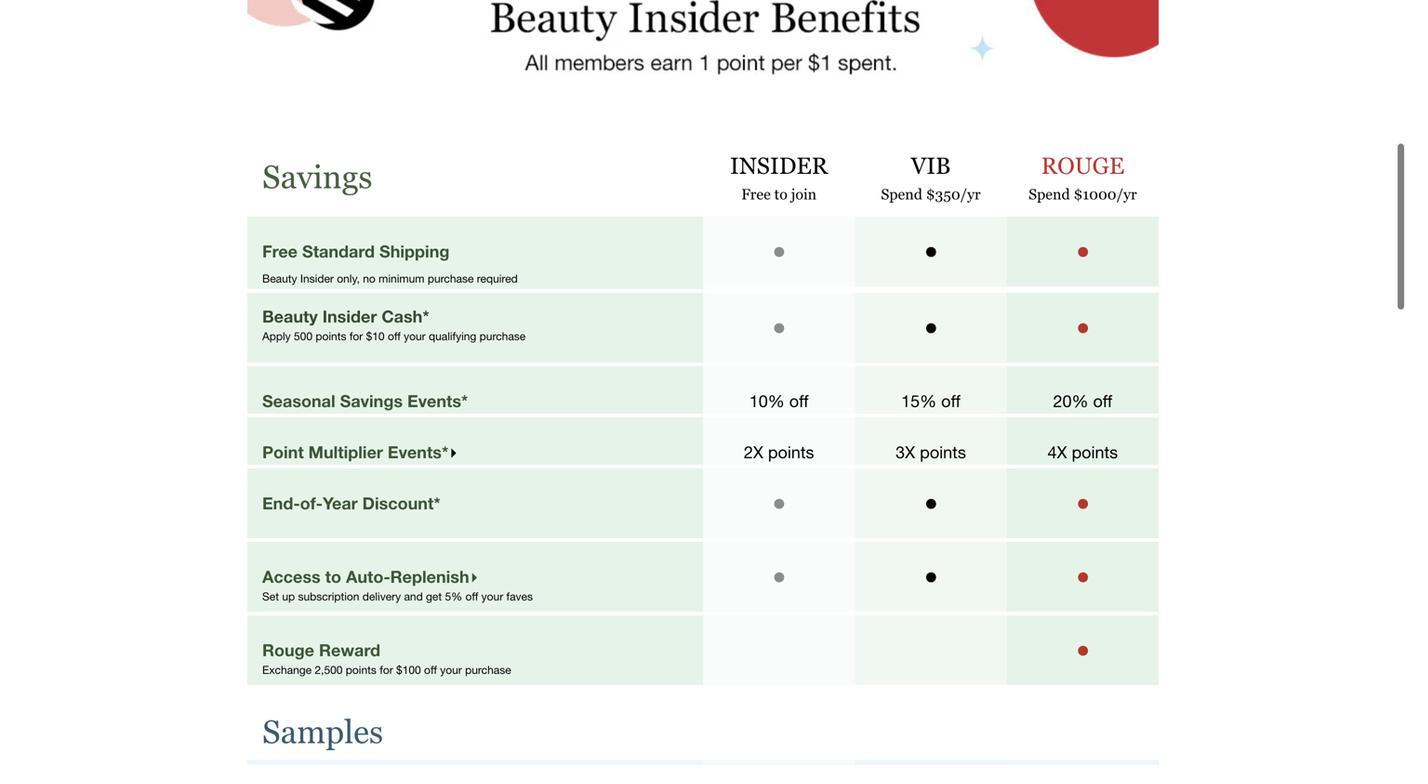 Task type: locate. For each thing, give the bounding box(es) containing it.
2x points
[[744, 443, 814, 462]]

purchase right $100
[[465, 664, 511, 677]]

your inside the rouge reward exchange 2,500 points for $100 off your purchase
[[440, 664, 462, 677]]

faves
[[507, 590, 533, 603]]

1 vertical spatial free
[[262, 241, 298, 261]]

to left join
[[775, 186, 788, 203]]

0 vertical spatial events*
[[407, 391, 468, 411]]

1 vertical spatial to
[[325, 567, 341, 587]]

1 vertical spatial insider
[[323, 307, 377, 327]]

1 spend from the left
[[881, 186, 923, 203]]

beauty up apply
[[262, 272, 297, 285]]

savings
[[262, 159, 373, 195], [340, 391, 403, 411]]

points right '3x'
[[920, 443, 966, 462]]

to
[[775, 186, 788, 203], [325, 567, 341, 587]]

1 vertical spatial purchase
[[480, 330, 526, 343]]

for left $100
[[380, 664, 393, 677]]

insider for cash*
[[323, 307, 377, 327]]

points inside the rouge reward exchange 2,500 points for $100 off your purchase
[[346, 664, 377, 677]]

off right 5%
[[466, 590, 478, 603]]

points down reward
[[346, 664, 377, 677]]

2 horizontal spatial your
[[482, 590, 503, 603]]

events* up discount*
[[388, 442, 449, 462]]

0 horizontal spatial your
[[404, 330, 426, 343]]

off right $100
[[424, 664, 437, 677]]

1 horizontal spatial to
[[775, 186, 788, 203]]

events*
[[407, 391, 468, 411], [388, 442, 449, 462]]

$100
[[396, 664, 421, 677]]

access to auto-replenish▸ link
[[262, 567, 478, 587]]

spend down rouge
[[1029, 186, 1070, 203]]

only,
[[337, 272, 360, 285]]

off right $10 in the top left of the page
[[388, 330, 401, 343]]

4x points
[[1048, 443, 1118, 462]]

events* up ▸
[[407, 391, 468, 411]]

1 beauty from the top
[[262, 272, 297, 285]]

end-of-year discount*
[[262, 493, 441, 513]]

spend $1000/yr
[[1029, 186, 1137, 203]]

insider left only,
[[300, 272, 334, 285]]

0 horizontal spatial free
[[262, 241, 298, 261]]

3x points
[[896, 443, 966, 462]]

0 vertical spatial to
[[775, 186, 788, 203]]

samples
[[262, 714, 383, 751]]

points right 500 at the left
[[316, 330, 347, 343]]

seasonal savings events*
[[262, 391, 468, 411]]

0 vertical spatial purchase
[[428, 272, 474, 285]]

savings up standard
[[262, 159, 373, 195]]

end-
[[262, 493, 300, 513]]

0 vertical spatial for
[[350, 330, 363, 343]]

for
[[350, 330, 363, 343], [380, 664, 393, 677]]

$350/yr
[[926, 186, 981, 203]]

2 spend from the left
[[1029, 186, 1070, 203]]

10% off
[[750, 392, 809, 411]]

free left standard
[[262, 241, 298, 261]]

1 vertical spatial beauty
[[262, 307, 318, 327]]

0 horizontal spatial for
[[350, 330, 363, 343]]

points right 4x
[[1072, 443, 1118, 462]]

1 horizontal spatial for
[[380, 664, 393, 677]]

no
[[363, 272, 376, 285]]

0 vertical spatial your
[[404, 330, 426, 343]]

get
[[426, 590, 442, 603]]

to up the subscription
[[325, 567, 341, 587]]

500
[[294, 330, 313, 343]]

your inside access to auto-replenish▸ set up subscription delivery and get 5% off your faves
[[482, 590, 503, 603]]

2 vertical spatial your
[[440, 664, 462, 677]]

$10
[[366, 330, 385, 343]]

access to auto-replenish▸ set up subscription delivery and get 5% off your faves
[[262, 567, 533, 603]]

point multiplier events* ▸
[[262, 442, 458, 462]]

beauty
[[262, 272, 297, 285], [262, 307, 318, 327]]

your left faves
[[482, 590, 503, 603]]

1 vertical spatial events*
[[388, 442, 449, 462]]

spend for spend $1000/yr
[[1029, 186, 1070, 203]]

points right the 2x
[[768, 443, 814, 462]]

off inside beauty insider cash* apply 500 points for $10 off your qualifying purchase
[[388, 330, 401, 343]]

beauty insider cash* apply 500 points for $10 off your qualifying purchase
[[262, 307, 526, 343]]

1 vertical spatial your
[[482, 590, 503, 603]]

insider
[[730, 153, 828, 179]]

your
[[404, 330, 426, 343], [482, 590, 503, 603], [440, 664, 462, 677]]

beauty for cash*
[[262, 307, 318, 327]]

1 horizontal spatial spend
[[1029, 186, 1070, 203]]

year
[[323, 493, 358, 513]]

points
[[316, 330, 347, 343], [768, 443, 814, 462], [920, 443, 966, 462], [1072, 443, 1118, 462], [346, 664, 377, 677]]

spend $350/yr
[[881, 186, 981, 203]]

for inside beauty insider cash* apply 500 points for $10 off your qualifying purchase
[[350, 330, 363, 343]]

free down insider
[[742, 186, 771, 203]]

purchase down shipping
[[428, 272, 474, 285]]

your right $100
[[440, 664, 462, 677]]

point
[[262, 442, 304, 462]]

0 vertical spatial beauty
[[262, 272, 297, 285]]

insider up $10 in the top left of the page
[[323, 307, 377, 327]]

2 vertical spatial purchase
[[465, 664, 511, 677]]

insider
[[300, 272, 334, 285], [323, 307, 377, 327]]

points for 3x points
[[920, 443, 966, 462]]

purchase inside the rouge reward exchange 2,500 points for $100 off your purchase
[[465, 664, 511, 677]]

seasonal
[[262, 391, 336, 411]]

spend for spend $350/yr
[[881, 186, 923, 203]]

points inside beauty insider cash* apply 500 points for $10 off your qualifying purchase
[[316, 330, 347, 343]]

exchange
[[262, 664, 312, 677]]

your down cash*
[[404, 330, 426, 343]]

standard
[[302, 241, 375, 261]]

to inside rouge free to join
[[775, 186, 788, 203]]

1 vertical spatial for
[[380, 664, 393, 677]]

2 beauty from the top
[[262, 307, 318, 327]]

0 vertical spatial insider
[[300, 272, 334, 285]]

purchase right qualifying
[[480, 330, 526, 343]]

$1000/yr
[[1074, 186, 1137, 203]]

spend down vib
[[881, 186, 923, 203]]

multiplier
[[309, 442, 383, 462]]

0 vertical spatial free
[[742, 186, 771, 203]]

beauty up 500 at the left
[[262, 307, 318, 327]]

your inside beauty insider cash* apply 500 points for $10 off your qualifying purchase
[[404, 330, 426, 343]]

shipping
[[380, 241, 450, 261]]

insider inside beauty insider cash* apply 500 points for $10 off your qualifying purchase
[[323, 307, 377, 327]]

access
[[262, 567, 321, 587]]

for left $10 in the top left of the page
[[350, 330, 363, 343]]

savings up the 'point multiplier events* ▸'
[[340, 391, 403, 411]]

join
[[791, 186, 817, 203]]

purchase inside beauty insider cash* apply 500 points for $10 off your qualifying purchase
[[480, 330, 526, 343]]

off
[[388, 330, 401, 343], [790, 392, 809, 411], [942, 392, 961, 411], [1093, 392, 1113, 411], [466, 590, 478, 603], [424, 664, 437, 677]]

qualifying
[[429, 330, 477, 343]]

20% off
[[1053, 392, 1113, 411]]

1 horizontal spatial free
[[742, 186, 771, 203]]

0 horizontal spatial spend
[[881, 186, 923, 203]]

0 vertical spatial savings
[[262, 159, 373, 195]]

free
[[742, 186, 771, 203], [262, 241, 298, 261]]

spend
[[881, 186, 923, 203], [1029, 186, 1070, 203]]

off right 10%
[[790, 392, 809, 411]]

beauty insider only, no minimum purchase required
[[262, 272, 518, 285]]

purchase
[[428, 272, 474, 285], [480, 330, 526, 343], [465, 664, 511, 677]]

free standard shipping
[[262, 241, 450, 261]]

insider for only,
[[300, 272, 334, 285]]

0 horizontal spatial to
[[325, 567, 341, 587]]

•
[[771, 225, 787, 279], [923, 225, 939, 279], [1075, 225, 1091, 279], [771, 301, 787, 355], [923, 301, 939, 355], [1075, 301, 1091, 355], [771, 477, 787, 531], [923, 477, 939, 531], [1075, 477, 1091, 531], [771, 550, 787, 604], [923, 550, 939, 604], [1075, 550, 1091, 604], [1075, 624, 1091, 678]]

beauty inside beauty insider cash* apply 500 points for $10 off your qualifying purchase
[[262, 307, 318, 327]]

1 horizontal spatial your
[[440, 664, 462, 677]]

beauty insider benefits | all members earn 1 point per $1 spent. image
[[247, 0, 1159, 126]]



Task type: describe. For each thing, give the bounding box(es) containing it.
off right 15%
[[942, 392, 961, 411]]

2x
[[744, 443, 764, 462]]

to inside access to auto-replenish▸ set up subscription delivery and get 5% off your faves
[[325, 567, 341, 587]]

apply
[[262, 330, 291, 343]]

15%
[[902, 392, 937, 411]]

vib
[[911, 153, 951, 179]]

events* for savings
[[407, 391, 468, 411]]

2,500
[[315, 664, 343, 677]]

set
[[262, 590, 279, 603]]

delivery
[[363, 590, 401, 603]]

of-
[[300, 493, 323, 513]]

for inside the rouge reward exchange 2,500 points for $100 off your purchase
[[380, 664, 393, 677]]

subscription
[[298, 590, 360, 603]]

events* for multiplier
[[388, 442, 449, 462]]

points for 2x points
[[768, 443, 814, 462]]

rouge
[[1041, 153, 1125, 179]]

3x
[[896, 443, 915, 462]]

reward
[[319, 640, 380, 660]]

5%
[[445, 590, 462, 603]]

off inside access to auto-replenish▸ set up subscription delivery and get 5% off your faves
[[466, 590, 478, 603]]

required
[[477, 272, 518, 285]]

points for 4x points
[[1072, 443, 1118, 462]]

rouge free to join
[[742, 153, 1125, 203]]

discount*
[[362, 493, 441, 513]]

20%
[[1053, 392, 1089, 411]]

and
[[404, 590, 423, 603]]

rouge reward exchange 2,500 points for $100 off your purchase
[[262, 640, 511, 677]]

off right 20%
[[1093, 392, 1113, 411]]

off inside the rouge reward exchange 2,500 points for $100 off your purchase
[[424, 664, 437, 677]]

up
[[282, 590, 295, 603]]

10%
[[750, 392, 785, 411]]

15% off
[[902, 392, 961, 411]]

auto-
[[346, 567, 390, 587]]

free inside rouge free to join
[[742, 186, 771, 203]]

rouge
[[262, 640, 314, 660]]

beauty for only,
[[262, 272, 297, 285]]

▸
[[449, 443, 458, 462]]

1 vertical spatial savings
[[340, 391, 403, 411]]

minimum
[[379, 272, 425, 285]]

replenish▸
[[390, 567, 478, 587]]

cash*
[[382, 307, 429, 327]]

4x
[[1048, 443, 1067, 462]]



Task type: vqa. For each thing, say whether or not it's contained in the screenshot.
Sephora Quality Great Value image
no



